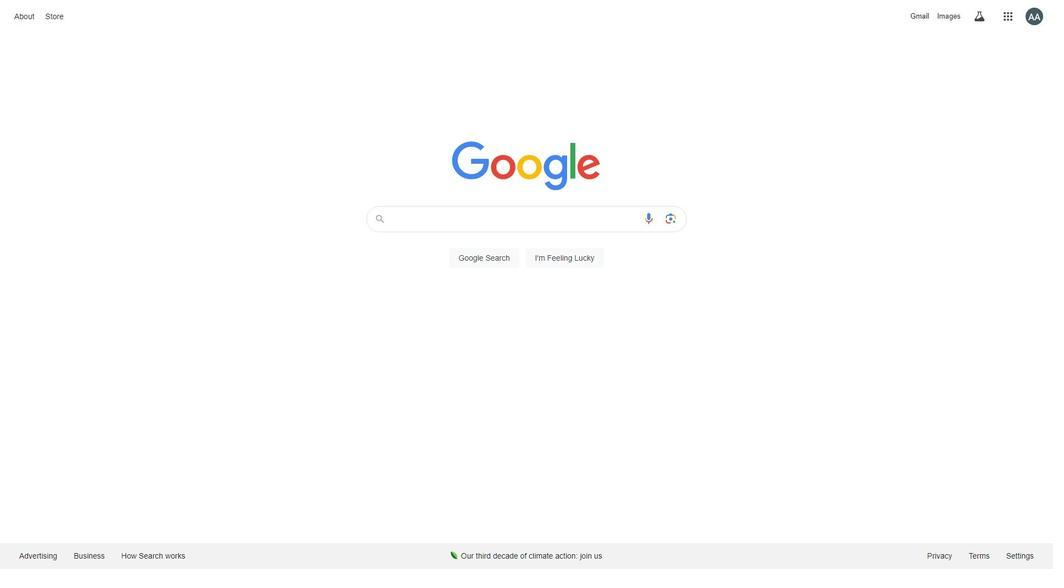 Task type: vqa. For each thing, say whether or not it's contained in the screenshot.
bottommost min
no



Task type: locate. For each thing, give the bounding box(es) containing it.
None search field
[[11, 203, 1042, 281]]

search labs image
[[973, 10, 986, 23]]

google image
[[452, 142, 601, 192]]

search by image image
[[664, 212, 677, 225]]

Search text field
[[393, 207, 636, 232]]



Task type: describe. For each thing, give the bounding box(es) containing it.
search by voice image
[[642, 212, 655, 225]]



